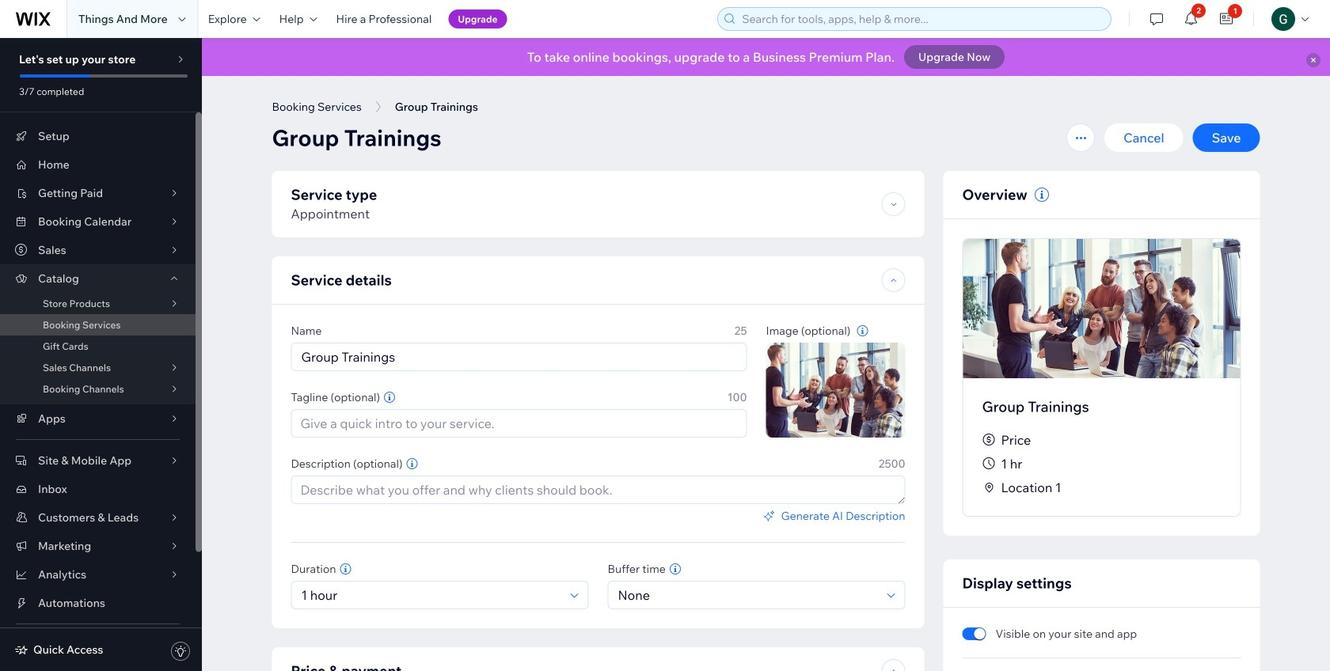 Task type: vqa. For each thing, say whether or not it's contained in the screenshot.
&
no



Task type: locate. For each thing, give the bounding box(es) containing it.
None field
[[297, 582, 566, 609], [613, 582, 883, 609], [297, 582, 566, 609], [613, 582, 883, 609]]

sidebar element
[[0, 38, 202, 672]]

alert
[[202, 38, 1330, 76]]



Task type: describe. For each thing, give the bounding box(es) containing it.
Describe what you offer and why clients should book. text field
[[291, 476, 906, 504]]

Service 2 field
[[297, 344, 742, 371]]

Search for tools, apps, help & more... field
[[737, 8, 1107, 30]]

Give a quick intro to your service. text field
[[291, 409, 747, 438]]



